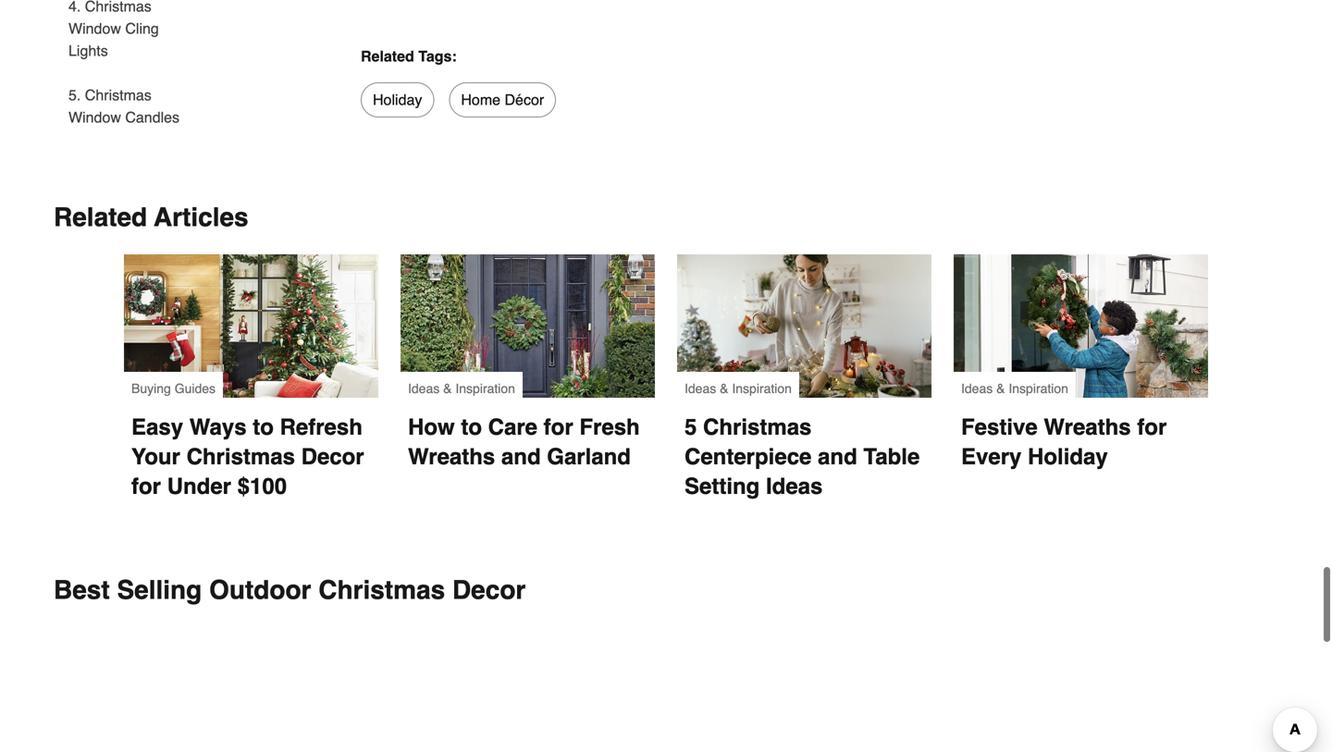 Task type: locate. For each thing, give the bounding box(es) containing it.
buying guides
[[131, 381, 216, 396]]

2 horizontal spatial ideas & inspiration
[[961, 381, 1068, 396]]

ideas
[[408, 381, 440, 396], [685, 381, 716, 396], [961, 381, 993, 396], [766, 474, 823, 499]]

ideas & inspiration up how
[[408, 381, 515, 396]]

christmas for and
[[703, 415, 812, 440]]

5. christmas window candles link
[[68, 73, 192, 129]]

wreaths
[[1044, 415, 1131, 440], [408, 444, 495, 470]]

2 and from the left
[[818, 444, 857, 470]]

and
[[501, 444, 541, 470], [818, 444, 857, 470]]

wreaths inside how to care for fresh wreaths and garland
[[408, 444, 495, 470]]

for
[[544, 415, 573, 440], [1137, 415, 1167, 440], [131, 474, 161, 499]]

& up how
[[443, 381, 452, 396]]

&
[[443, 381, 452, 396], [720, 381, 729, 396], [996, 381, 1005, 396]]

0 horizontal spatial &
[[443, 381, 452, 396]]

& for 5
[[720, 381, 729, 396]]

cling
[[125, 20, 159, 37]]

1 horizontal spatial inspiration
[[732, 381, 792, 396]]

2 horizontal spatial inspiration
[[1009, 381, 1068, 396]]

lights
[[68, 42, 108, 59]]

1 horizontal spatial holiday
[[1028, 444, 1108, 470]]

related
[[361, 48, 414, 65], [54, 203, 147, 232]]

selling
[[117, 575, 202, 605]]

window inside 4. christmas window cling lights
[[68, 20, 121, 37]]

guides
[[175, 381, 216, 396]]

fresh
[[579, 415, 640, 440]]

1 vertical spatial window
[[68, 109, 121, 126]]

1 vertical spatial related
[[54, 203, 147, 232]]

1 vertical spatial decor
[[452, 575, 526, 605]]

christmas inside 5 christmas centerpiece and table setting ideas
[[703, 415, 812, 440]]

christmas inside 5. christmas window candles
[[85, 86, 152, 104]]

2 horizontal spatial for
[[1137, 415, 1167, 440]]

ideas for 5
[[685, 381, 716, 396]]

window inside 5. christmas window candles
[[68, 109, 121, 126]]

holiday
[[373, 91, 422, 108], [1028, 444, 1108, 470]]

3 & from the left
[[996, 381, 1005, 396]]

ideas for how
[[408, 381, 440, 396]]

1 horizontal spatial to
[[461, 415, 482, 440]]

& for how
[[443, 381, 452, 396]]

1 ideas & inspiration from the left
[[408, 381, 515, 396]]

wreaths right festive
[[1044, 415, 1131, 440]]

inspiration for christmas
[[732, 381, 792, 396]]

0 vertical spatial related
[[361, 48, 414, 65]]

0 horizontal spatial holiday
[[373, 91, 422, 108]]

1 horizontal spatial wreaths
[[1044, 415, 1131, 440]]

ideas & inspiration up festive
[[961, 381, 1068, 396]]

window up lights
[[68, 20, 121, 37]]

table
[[864, 444, 920, 470]]

inspiration
[[455, 381, 515, 396], [732, 381, 792, 396], [1009, 381, 1068, 396]]

ideas inside 5 christmas centerpiece and table setting ideas
[[766, 474, 823, 499]]

related for related tags:
[[361, 48, 414, 65]]

inspiration up festive
[[1009, 381, 1068, 396]]

to
[[253, 415, 274, 440], [461, 415, 482, 440]]

1 vertical spatial holiday
[[1028, 444, 1108, 470]]

3 ideas & inspiration from the left
[[961, 381, 1068, 396]]

and inside 5 christmas centerpiece and table setting ideas
[[818, 444, 857, 470]]

1 window from the top
[[68, 20, 121, 37]]

candles
[[125, 109, 180, 126]]

1 horizontal spatial and
[[818, 444, 857, 470]]

1 to from the left
[[253, 415, 274, 440]]

ideas & inspiration up 5
[[685, 381, 792, 396]]

& up centerpiece
[[720, 381, 729, 396]]

1 inspiration from the left
[[455, 381, 515, 396]]

best selling outdoor christmas decor
[[54, 575, 526, 605]]

inspiration up care
[[455, 381, 515, 396]]

ideas & inspiration for to
[[408, 381, 515, 396]]

3 inspiration from the left
[[1009, 381, 1068, 396]]

a navy blue door on a brick home decorated with a fresh wreath and garland. image
[[401, 254, 655, 398]]

holiday down festive
[[1028, 444, 1108, 470]]

and down care
[[501, 444, 541, 470]]

refresh
[[280, 415, 363, 440]]

centerpiece
[[685, 444, 812, 470]]

0 horizontal spatial wreaths
[[408, 444, 495, 470]]

setting
[[685, 474, 760, 499]]

0 vertical spatial decor
[[301, 444, 364, 470]]

0 vertical spatial window
[[68, 20, 121, 37]]

to right ways
[[253, 415, 274, 440]]

window
[[68, 20, 121, 37], [68, 109, 121, 126]]

0 vertical spatial wreaths
[[1044, 415, 1131, 440]]

garland
[[547, 444, 631, 470]]

under
[[167, 474, 231, 499]]

2 to from the left
[[461, 415, 482, 440]]

1 horizontal spatial related
[[361, 48, 414, 65]]

decor inside easy ways to refresh your christmas decor for under $100
[[301, 444, 364, 470]]

2 window from the top
[[68, 109, 121, 126]]

0 horizontal spatial for
[[131, 474, 161, 499]]

christmas
[[85, 0, 152, 15], [85, 86, 152, 104], [703, 415, 812, 440], [186, 444, 295, 470], [318, 575, 445, 605]]

ideas down centerpiece
[[766, 474, 823, 499]]

& for festive
[[996, 381, 1005, 396]]

and left table
[[818, 444, 857, 470]]

1 horizontal spatial &
[[720, 381, 729, 396]]

related articles
[[54, 203, 249, 232]]

2 inspiration from the left
[[732, 381, 792, 396]]

inspiration up centerpiece
[[732, 381, 792, 396]]

0 horizontal spatial inspiration
[[455, 381, 515, 396]]

0 vertical spatial holiday
[[373, 91, 422, 108]]

1 and from the left
[[501, 444, 541, 470]]

2 horizontal spatial &
[[996, 381, 1005, 396]]

for inside easy ways to refresh your christmas decor for under $100
[[131, 474, 161, 499]]

1 & from the left
[[443, 381, 452, 396]]

2 ideas & inspiration from the left
[[685, 381, 792, 396]]

a living room decorated for christmas with a tree, garland, a wreath and stockings. image
[[124, 254, 378, 398]]

decor
[[301, 444, 364, 470], [452, 575, 526, 605]]

to right how
[[461, 415, 482, 440]]

ideas up 5
[[685, 381, 716, 396]]

a young woman working on a christmas d i y project preparing for the upcoming holidays. image
[[677, 254, 932, 398]]

& up festive
[[996, 381, 1005, 396]]

5 christmas centerpiece and table setting ideas
[[685, 415, 926, 499]]

to inside how to care for fresh wreaths and garland
[[461, 415, 482, 440]]

1 horizontal spatial decor
[[452, 575, 526, 605]]

1 horizontal spatial ideas & inspiration
[[685, 381, 792, 396]]

wreaths down how
[[408, 444, 495, 470]]

1 vertical spatial wreaths
[[408, 444, 495, 470]]

ideas up festive
[[961, 381, 993, 396]]

christmas for cling
[[85, 0, 152, 15]]

0 horizontal spatial ideas & inspiration
[[408, 381, 515, 396]]

2 & from the left
[[720, 381, 729, 396]]

0 horizontal spatial and
[[501, 444, 541, 470]]

0 horizontal spatial to
[[253, 415, 274, 440]]

1 horizontal spatial for
[[544, 415, 573, 440]]

christmas for candles
[[85, 86, 152, 104]]

ideas & inspiration
[[408, 381, 515, 396], [685, 381, 792, 396], [961, 381, 1068, 396]]

articles
[[154, 203, 249, 232]]

best
[[54, 575, 110, 605]]

window down 5. at the top left
[[68, 109, 121, 126]]

ideas up how
[[408, 381, 440, 396]]

holiday down "related tags:"
[[373, 91, 422, 108]]

christmas inside 4. christmas window cling lights
[[85, 0, 152, 15]]

0 horizontal spatial decor
[[301, 444, 364, 470]]

0 horizontal spatial related
[[54, 203, 147, 232]]



Task type: vqa. For each thing, say whether or not it's contained in the screenshot.
C
no



Task type: describe. For each thing, give the bounding box(es) containing it.
window for 4.
[[68, 20, 121, 37]]

home décor
[[461, 91, 544, 108]]

to inside easy ways to refresh your christmas decor for under $100
[[253, 415, 274, 440]]

holiday inside festive wreaths for every holiday
[[1028, 444, 1108, 470]]

5. christmas window candles
[[68, 86, 180, 126]]

home décor link
[[449, 82, 556, 118]]

how to care for fresh wreaths and garland
[[408, 415, 646, 470]]

festive
[[961, 415, 1038, 440]]

tags:
[[418, 48, 457, 65]]

a young boy hangs a christmas wreath on the front door. image
[[954, 254, 1208, 398]]

easy
[[131, 415, 183, 440]]

easy ways to refresh your christmas decor for under $100
[[131, 415, 370, 499]]

ideas for festive
[[961, 381, 993, 396]]

5.
[[68, 86, 81, 104]]

window for 5.
[[68, 109, 121, 126]]

4.
[[68, 0, 81, 15]]

décor
[[505, 91, 544, 108]]

4. christmas window cling lights link
[[68, 0, 192, 73]]

related for related articles
[[54, 203, 147, 232]]

buying
[[131, 381, 171, 396]]

your
[[131, 444, 180, 470]]

christmas inside easy ways to refresh your christmas decor for under $100
[[186, 444, 295, 470]]

for inside festive wreaths for every holiday
[[1137, 415, 1167, 440]]

care
[[488, 415, 538, 440]]

home
[[461, 91, 501, 108]]

wreaths inside festive wreaths for every holiday
[[1044, 415, 1131, 440]]

how
[[408, 415, 455, 440]]

holiday link
[[361, 82, 434, 118]]

mickey mouse 23.82-in mouse door decoration with white led lights image
[[1099, 657, 1279, 752]]

ways
[[189, 415, 247, 440]]

related tags:
[[361, 48, 457, 65]]

festive wreaths for every holiday
[[961, 415, 1173, 470]]

$100
[[237, 474, 287, 499]]

outdoor
[[209, 575, 311, 605]]

4. christmas window cling lights
[[68, 0, 159, 59]]

inspiration for to
[[455, 381, 515, 396]]

5
[[685, 415, 697, 440]]

ideas & inspiration for christmas
[[685, 381, 792, 396]]

and inside how to care for fresh wreaths and garland
[[501, 444, 541, 470]]

every
[[961, 444, 1022, 470]]

ideas & inspiration for wreaths
[[961, 381, 1068, 396]]

for inside how to care for fresh wreaths and garland
[[544, 415, 573, 440]]

inspiration for wreaths
[[1009, 381, 1068, 396]]



